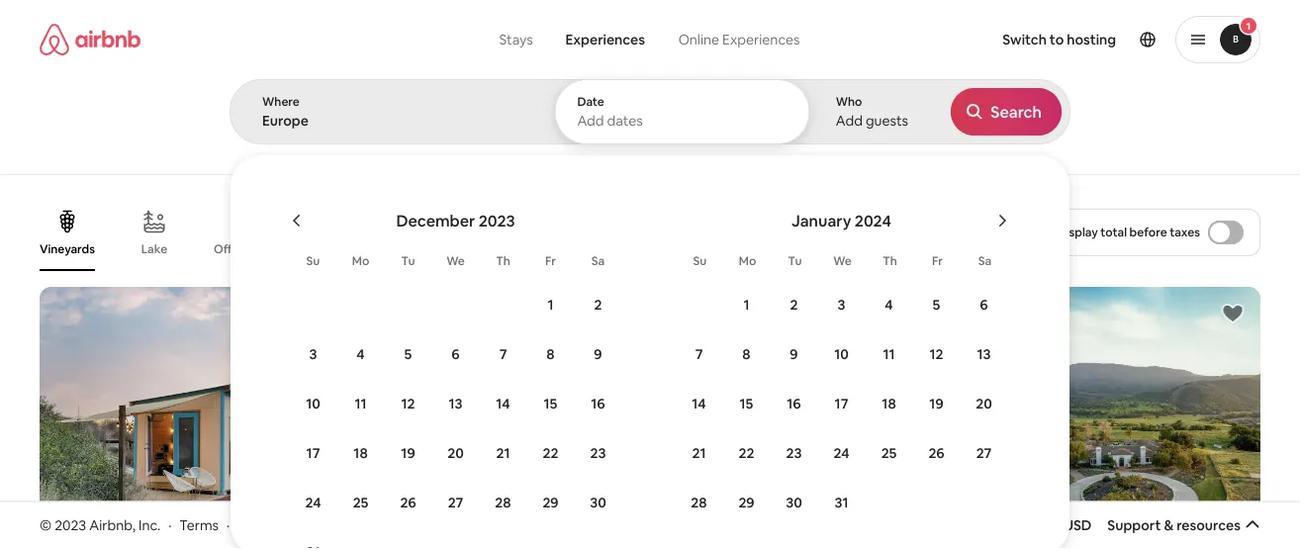 Task type: describe. For each thing, give the bounding box(es) containing it.
1 vertical spatial 11 button
[[337, 380, 384, 427]]

2023 for ©
[[55, 516, 86, 534]]

0 vertical spatial 13 button
[[960, 330, 1008, 378]]

1 horizontal spatial 24 button
[[818, 429, 865, 477]]

terms link
[[179, 516, 219, 534]]

0 vertical spatial 25 button
[[865, 429, 913, 477]]

2 30 from the left
[[786, 494, 802, 511]]

0 horizontal spatial 10 button
[[289, 380, 337, 427]]

support & resources button
[[1107, 516, 1260, 534]]

dates
[[607, 112, 643, 130]]

0 vertical spatial 6 button
[[960, 281, 1008, 328]]

16 for second 16 button from the left
[[787, 395, 801, 413]]

1 28 button from the left
[[479, 479, 527, 526]]

2 29 button from the left
[[723, 479, 770, 526]]

0 vertical spatial 26 button
[[913, 429, 960, 477]]

4 for 4 button to the right
[[885, 296, 893, 314]]

1 button
[[1175, 16, 1260, 63]]

hosting
[[1067, 31, 1116, 48]]

show map
[[604, 429, 672, 447]]

who add guests
[[836, 94, 908, 130]]

2 28 from the left
[[691, 494, 707, 511]]

omg!
[[702, 241, 734, 257]]

amazing views
[[575, 241, 658, 256]]

0 horizontal spatial 3 button
[[289, 330, 337, 378]]

1 horizontal spatial 20
[[976, 395, 992, 413]]

amazing for amazing pools
[[864, 241, 914, 257]]

resources
[[1176, 516, 1241, 534]]

0 vertical spatial 3 button
[[818, 281, 865, 328]]

9 for 1st 9 button from the right
[[790, 345, 798, 363]]

1 22 button from the left
[[527, 429, 574, 477]]

vineyards
[[40, 241, 95, 257]]

1 7 from the left
[[499, 345, 507, 363]]

2 8 button from the left
[[723, 330, 770, 378]]

experiences button
[[549, 20, 661, 59]]

2 · from the left
[[227, 516, 230, 534]]

lake
[[141, 241, 167, 257]]

0 vertical spatial 11 button
[[865, 330, 913, 378]]

online experiences
[[678, 31, 800, 48]]

1 23 button from the left
[[574, 429, 622, 477]]

10 for the left 10 button
[[306, 395, 320, 413]]

2 28 button from the left
[[675, 479, 723, 526]]

total
[[1100, 225, 1127, 240]]

2 button for january 2024
[[770, 281, 818, 328]]

show map button
[[584, 414, 716, 462]]

add to wishlist: malibu, california image
[[910, 302, 933, 325]]

0 horizontal spatial 25 button
[[337, 479, 384, 526]]

1 28 from the left
[[495, 494, 511, 511]]

0 horizontal spatial 18 button
[[337, 429, 384, 477]]

display total before taxes
[[1057, 225, 1200, 240]]

0 vertical spatial 10 button
[[818, 330, 865, 378]]

1 vertical spatial 12
[[401, 395, 415, 413]]

stays
[[499, 31, 533, 48]]

18 for the top 18 button
[[882, 395, 896, 413]]

24 for "24" 'button' to the right
[[833, 444, 849, 462]]

2024
[[855, 210, 891, 231]]

16 for first 16 button from the left
[[591, 395, 605, 413]]

17 for the left 17 button
[[306, 444, 320, 462]]

1 29 button from the left
[[527, 479, 574, 526]]

2 7 from the left
[[695, 345, 703, 363]]

0 horizontal spatial 13
[[449, 395, 462, 413]]

26 for 26 button to the left
[[400, 494, 416, 511]]

15 for 1st '15' button from right
[[740, 395, 753, 413]]

1 tu from the left
[[401, 253, 415, 269]]

2 for january 2024
[[790, 296, 798, 314]]

support & resources
[[1107, 516, 1241, 534]]

december 2023
[[396, 210, 515, 231]]

6 for the bottommost 6 button
[[451, 345, 460, 363]]

1 21 button from the left
[[479, 429, 527, 477]]

where
[[262, 94, 300, 109]]

the-
[[236, 241, 259, 256]]

0 vertical spatial 17 button
[[818, 380, 865, 427]]

1 horizontal spatial 13
[[977, 345, 991, 363]]

2 for december 2023
[[594, 296, 602, 314]]

1 vertical spatial 24 button
[[289, 479, 337, 526]]

1 horizontal spatial 12
[[930, 345, 943, 363]]

31
[[835, 494, 848, 511]]

profile element
[[848, 0, 1260, 79]]

1 for january 2024
[[743, 296, 749, 314]]

9 for second 9 button from the right
[[594, 345, 602, 363]]

0 horizontal spatial 27 button
[[432, 479, 479, 526]]

1 vertical spatial 20
[[447, 444, 464, 462]]

2 21 button from the left
[[675, 429, 723, 477]]

1 button for january 2024
[[723, 281, 770, 328]]

0 vertical spatial 18 button
[[865, 380, 913, 427]]

boats
[[412, 241, 444, 257]]

1 15 button from the left
[[527, 380, 574, 427]]

map
[[643, 429, 672, 447]]

2 14 from the left
[[692, 395, 706, 413]]

25 for topmost the 25 button
[[881, 444, 897, 462]]

1 th from the left
[[496, 253, 510, 269]]

views
[[627, 241, 658, 256]]

26 for topmost 26 button
[[928, 444, 944, 462]]

date
[[577, 94, 604, 109]]

1 8 button from the left
[[527, 330, 574, 378]]

1 mo from the left
[[352, 253, 369, 269]]

1 21 from the left
[[496, 444, 510, 462]]

1 vertical spatial 6 button
[[432, 330, 479, 378]]

airbnb,
[[89, 516, 136, 534]]

0 horizontal spatial 26 button
[[384, 479, 432, 526]]

23 for 1st 23 button from the right
[[786, 444, 802, 462]]

2 mo from the left
[[739, 253, 756, 269]]

2023 for december
[[479, 210, 515, 231]]

mansions
[[779, 241, 831, 257]]

pools
[[916, 241, 947, 257]]

0 vertical spatial 20 button
[[960, 380, 1008, 427]]

2 21 from the left
[[692, 444, 706, 462]]

display
[[1057, 225, 1098, 240]]

off-the-grid
[[214, 241, 282, 256]]

1 30 button from the left
[[574, 479, 622, 526]]

1 30 from the left
[[590, 494, 606, 511]]

0 horizontal spatial 5 button
[[384, 330, 432, 378]]

1 horizontal spatial 19
[[929, 395, 943, 413]]

taxes
[[1170, 225, 1200, 240]]

1 horizontal spatial 27 button
[[960, 429, 1008, 477]]

31 button
[[818, 479, 865, 526]]

before
[[1129, 225, 1167, 240]]

switch
[[1002, 31, 1047, 48]]



Task type: locate. For each thing, give the bounding box(es) containing it.
1 we from the left
[[446, 253, 465, 269]]

amazing pools
[[864, 241, 947, 257]]

date add dates
[[577, 94, 643, 130]]

5 for 5 'button' to the left
[[404, 345, 412, 363]]

amazing down 2024
[[864, 241, 914, 257]]

11 button
[[865, 330, 913, 378], [337, 380, 384, 427]]

guests
[[866, 112, 908, 130]]

1 horizontal spatial fr
[[932, 253, 943, 269]]

tu down january
[[788, 253, 802, 269]]

2 2 button from the left
[[770, 281, 818, 328]]

0 horizontal spatial 13 button
[[432, 380, 479, 427]]

1 9 from the left
[[594, 345, 602, 363]]

0 horizontal spatial 23 button
[[574, 429, 622, 477]]

27 for rightmost the 27 button
[[976, 444, 992, 462]]

10 for the top 10 button
[[834, 345, 849, 363]]

0 horizontal spatial 20 button
[[432, 429, 479, 477]]

13 button
[[960, 330, 1008, 378], [432, 380, 479, 427]]

0 horizontal spatial 19
[[401, 444, 415, 462]]

0 vertical spatial 19
[[929, 395, 943, 413]]

0 vertical spatial 17
[[835, 395, 848, 413]]

27
[[976, 444, 992, 462], [448, 494, 463, 511]]

22
[[543, 444, 558, 462], [739, 444, 754, 462]]

0 horizontal spatial 17
[[306, 444, 320, 462]]

23 button left map
[[574, 429, 622, 477]]

25 for left the 25 button
[[353, 494, 368, 511]]

su left the castles
[[306, 253, 320, 269]]

22 button
[[527, 429, 574, 477], [723, 429, 770, 477]]

30 button
[[574, 479, 622, 526], [770, 479, 818, 526]]

1 horizontal spatial 12 button
[[913, 330, 960, 378]]

2 button down 'amazing views'
[[574, 281, 622, 328]]

9
[[594, 345, 602, 363], [790, 345, 798, 363]]

29
[[543, 494, 559, 511], [738, 494, 754, 511]]

1 · from the left
[[168, 516, 172, 534]]

23
[[590, 444, 606, 462], [786, 444, 802, 462]]

4 button
[[865, 281, 913, 328], [337, 330, 384, 378]]

1 horizontal spatial ·
[[227, 516, 230, 534]]

amazing for amazing views
[[575, 241, 624, 256]]

2 15 from the left
[[740, 395, 753, 413]]

None search field
[[230, 0, 1300, 549]]

2 15 button from the left
[[723, 380, 770, 427]]

0 horizontal spatial mo
[[352, 253, 369, 269]]

1 vertical spatial 27
[[448, 494, 463, 511]]

1 horizontal spatial 23
[[786, 444, 802, 462]]

we
[[446, 253, 465, 269], [833, 253, 852, 269]]

0 horizontal spatial 10
[[306, 395, 320, 413]]

29 for 1st 29 button from right
[[738, 494, 754, 511]]

add to wishlist: santa ynez, california image
[[1221, 302, 1245, 325]]

1 horizontal spatial amazing
[[864, 241, 914, 257]]

30 left 31
[[786, 494, 802, 511]]

©
[[40, 516, 52, 534]]

18
[[882, 395, 896, 413], [354, 444, 368, 462]]

1 vertical spatial 19 button
[[384, 429, 432, 477]]

1 16 button from the left
[[574, 380, 622, 427]]

1 horizontal spatial 26
[[928, 444, 944, 462]]

grid
[[259, 241, 282, 256]]

22 right map
[[739, 444, 754, 462]]

15 for 1st '15' button from the left
[[544, 395, 557, 413]]

0 horizontal spatial 14 button
[[479, 380, 527, 427]]

1 horizontal spatial 10 button
[[818, 330, 865, 378]]

mo
[[352, 253, 369, 269], [739, 253, 756, 269]]

0 vertical spatial 19 button
[[913, 380, 960, 427]]

th
[[496, 253, 510, 269], [883, 253, 897, 269]]

24
[[833, 444, 849, 462], [305, 494, 321, 511]]

1 vertical spatial 5
[[404, 345, 412, 363]]

15 button
[[527, 380, 574, 427], [723, 380, 770, 427]]

1 29 from the left
[[543, 494, 559, 511]]

1 23 from the left
[[590, 444, 606, 462]]

22 for second 22 button from the left
[[739, 444, 754, 462]]

0 horizontal spatial 19 button
[[384, 429, 432, 477]]

support
[[1107, 516, 1161, 534]]

&
[[1164, 516, 1174, 534]]

1 horizontal spatial 4 button
[[865, 281, 913, 328]]

1 vertical spatial 10
[[306, 395, 320, 413]]

0 horizontal spatial 16
[[591, 395, 605, 413]]

2 22 button from the left
[[723, 429, 770, 477]]

1 add from the left
[[577, 112, 604, 130]]

1 horizontal spatial 29 button
[[723, 479, 770, 526]]

2 button for december 2023
[[574, 281, 622, 328]]

27 button
[[960, 429, 1008, 477], [432, 479, 479, 526]]

0 horizontal spatial 15
[[544, 395, 557, 413]]

1 1 button from the left
[[527, 281, 574, 328]]

online experiences link
[[661, 20, 817, 59]]

group containing off-the-grid
[[40, 194, 947, 271]]

6 for top 6 button
[[980, 296, 988, 314]]

fr right cabins
[[545, 253, 556, 269]]

calendar application
[[254, 189, 1300, 549]]

10 button
[[818, 330, 865, 378], [289, 380, 337, 427]]

27 for left the 27 button
[[448, 494, 463, 511]]

2 22 from the left
[[739, 444, 754, 462]]

0 horizontal spatial 12
[[401, 395, 415, 413]]

3 button
[[818, 281, 865, 328], [289, 330, 337, 378]]

1 horizontal spatial 28 button
[[675, 479, 723, 526]]

0 vertical spatial 10
[[834, 345, 849, 363]]

0 horizontal spatial 5
[[404, 345, 412, 363]]

2 button
[[574, 281, 622, 328], [770, 281, 818, 328]]

2 23 from the left
[[786, 444, 802, 462]]

24 for "24" 'button' to the bottom
[[305, 494, 321, 511]]

1 horizontal spatial 21 button
[[675, 429, 723, 477]]

1 horizontal spatial 17
[[835, 395, 848, 413]]

stays button
[[483, 20, 549, 59]]

1 horizontal spatial 5
[[933, 296, 940, 314]]

8
[[546, 345, 555, 363], [742, 345, 751, 363]]

22 button left show
[[527, 429, 574, 477]]

1 horizontal spatial 15
[[740, 395, 753, 413]]

mo right the omg!
[[739, 253, 756, 269]]

january 2024
[[792, 210, 891, 231]]

0 horizontal spatial 24
[[305, 494, 321, 511]]

1 button for december 2023
[[527, 281, 574, 328]]

30
[[590, 494, 606, 511], [786, 494, 802, 511]]

1 horizontal spatial 3
[[838, 296, 845, 314]]

0 horizontal spatial 26
[[400, 494, 416, 511]]

2 th from the left
[[883, 253, 897, 269]]

2023 right ©
[[55, 516, 86, 534]]

switch to hosting link
[[991, 19, 1128, 60]]

experiences up date
[[565, 31, 645, 48]]

30 down show
[[590, 494, 606, 511]]

mo left boats
[[352, 253, 369, 269]]

9 button
[[574, 330, 622, 378], [770, 330, 818, 378]]

1 vertical spatial 13 button
[[432, 380, 479, 427]]

1 horizontal spatial 19 button
[[913, 380, 960, 427]]

16
[[591, 395, 605, 413], [787, 395, 801, 413]]

add
[[577, 112, 604, 130], [836, 112, 863, 130]]

20 button
[[960, 380, 1008, 427], [432, 429, 479, 477]]

17 button
[[818, 380, 865, 427], [289, 429, 337, 477]]

Where field
[[262, 112, 521, 130]]

to
[[1050, 31, 1064, 48]]

0 horizontal spatial 17 button
[[289, 429, 337, 477]]

off-
[[214, 241, 236, 256]]

0 vertical spatial 5
[[933, 296, 940, 314]]

5 button
[[913, 281, 960, 328], [384, 330, 432, 378]]

experiences inside button
[[565, 31, 645, 48]]

2023 up cabins
[[479, 210, 515, 231]]

7 button
[[479, 330, 527, 378], [675, 330, 723, 378]]

2 fr from the left
[[932, 253, 943, 269]]

0 horizontal spatial 1
[[548, 296, 554, 314]]

14
[[496, 395, 510, 413], [692, 395, 706, 413]]

what can we help you find? tab list
[[483, 20, 661, 59]]

terms
[[179, 516, 219, 534]]

22 for 1st 22 button
[[543, 444, 558, 462]]

none search field containing december 2023
[[230, 0, 1300, 549]]

0 horizontal spatial 6
[[451, 345, 460, 363]]

group
[[40, 194, 947, 271], [40, 287, 327, 549], [351, 287, 638, 549], [662, 287, 949, 549], [973, 287, 1260, 549]]

0 horizontal spatial add
[[577, 112, 604, 130]]

2 14 button from the left
[[675, 380, 723, 427]]

1 horizontal spatial 17 button
[[818, 380, 865, 427]]

© 2023 airbnb, inc. · terms ·
[[40, 516, 230, 534]]

29 button
[[527, 479, 574, 526], [723, 479, 770, 526]]

0 vertical spatial 5 button
[[913, 281, 960, 328]]

1 horizontal spatial mo
[[739, 253, 756, 269]]

23 button
[[574, 429, 622, 477], [770, 429, 818, 477]]

sa left views at the top of the page
[[591, 253, 605, 269]]

2 16 from the left
[[787, 395, 801, 413]]

30 button left 31
[[770, 479, 818, 526]]

1 vertical spatial 10 button
[[289, 380, 337, 427]]

10
[[834, 345, 849, 363], [306, 395, 320, 413]]

0 horizontal spatial 11 button
[[337, 380, 384, 427]]

2 2 from the left
[[790, 296, 798, 314]]

20
[[976, 395, 992, 413], [447, 444, 464, 462]]

12
[[930, 345, 943, 363], [401, 395, 415, 413]]

0 vertical spatial 27 button
[[960, 429, 1008, 477]]

0 horizontal spatial we
[[446, 253, 465, 269]]

1 fr from the left
[[545, 253, 556, 269]]

1 horizontal spatial tu
[[788, 253, 802, 269]]

1 horizontal spatial we
[[833, 253, 852, 269]]

18 for the leftmost 18 button
[[354, 444, 368, 462]]

2 sa from the left
[[978, 253, 992, 269]]

1 su from the left
[[306, 253, 320, 269]]

1 button down the omg!
[[723, 281, 770, 328]]

tu down december
[[401, 253, 415, 269]]

1 2 from the left
[[594, 296, 602, 314]]

0 horizontal spatial 3
[[309, 345, 317, 363]]

2 down mansions
[[790, 296, 798, 314]]

0 horizontal spatial 2 button
[[574, 281, 622, 328]]

su right views at the top of the page
[[693, 253, 707, 269]]

1 for december 2023
[[548, 296, 554, 314]]

we right mansions
[[833, 253, 852, 269]]

2 button down mansions
[[770, 281, 818, 328]]

1 horizontal spatial add
[[836, 112, 863, 130]]

11
[[883, 345, 895, 363], [355, 395, 367, 413]]

· right the 'terms' link
[[227, 516, 230, 534]]

12 button
[[913, 330, 960, 378], [384, 380, 432, 427]]

1 14 from the left
[[496, 395, 510, 413]]

11 for 11 "button" to the top
[[883, 345, 895, 363]]

4 for the leftmost 4 button
[[357, 345, 365, 363]]

30 button down show
[[574, 479, 622, 526]]

castles
[[320, 241, 362, 257]]

1 horizontal spatial 4
[[885, 296, 893, 314]]

28 button
[[479, 479, 527, 526], [675, 479, 723, 526]]

3
[[838, 296, 845, 314], [309, 345, 317, 363]]

usd button
[[1047, 516, 1092, 534]]

1 vertical spatial 13
[[449, 395, 462, 413]]

0 horizontal spatial 28 button
[[479, 479, 527, 526]]

1 horizontal spatial 18 button
[[865, 380, 913, 427]]

1 button left add to wishlist: malibu, california icon at the left bottom of page
[[527, 281, 574, 328]]

2 29 from the left
[[738, 494, 754, 511]]

22 left show
[[543, 444, 558, 462]]

2 tu from the left
[[788, 253, 802, 269]]

1 22 from the left
[[543, 444, 558, 462]]

1 horizontal spatial 16 button
[[770, 380, 818, 427]]

add for add guests
[[836, 112, 863, 130]]

1 2 button from the left
[[574, 281, 622, 328]]

0 horizontal spatial 21 button
[[479, 429, 527, 477]]

1 15 from the left
[[544, 395, 557, 413]]

1 horizontal spatial 6
[[980, 296, 988, 314]]

usd
[[1063, 516, 1092, 534]]

2 down 'amazing views'
[[594, 296, 602, 314]]

cabins
[[496, 241, 534, 257]]

1 7 button from the left
[[479, 330, 527, 378]]

0 horizontal spatial 12 button
[[384, 380, 432, 427]]

2023 inside calendar application
[[479, 210, 515, 231]]

1 9 button from the left
[[574, 330, 622, 378]]

1 vertical spatial 18 button
[[337, 429, 384, 477]]

14 button
[[479, 380, 527, 427], [675, 380, 723, 427]]

0 horizontal spatial 29
[[543, 494, 559, 511]]

1
[[1246, 19, 1251, 32], [548, 296, 554, 314], [743, 296, 749, 314]]

th down december 2023
[[496, 253, 510, 269]]

2 8 from the left
[[742, 345, 751, 363]]

1 vertical spatial 20 button
[[432, 429, 479, 477]]

1 horizontal spatial 23 button
[[770, 429, 818, 477]]

26 button
[[913, 429, 960, 477], [384, 479, 432, 526]]

1 horizontal spatial 22
[[739, 444, 754, 462]]

sa right pools
[[978, 253, 992, 269]]

17 for topmost 17 button
[[835, 395, 848, 413]]

11 for bottom 11 "button"
[[355, 395, 367, 413]]

amazing
[[575, 241, 624, 256], [864, 241, 914, 257]]

23 button up 31 "button"
[[770, 429, 818, 477]]

18 button
[[865, 380, 913, 427], [337, 429, 384, 477]]

23 for 1st 23 button
[[590, 444, 606, 462]]

2 9 button from the left
[[770, 330, 818, 378]]

29 for 2nd 29 button from the right
[[543, 494, 559, 511]]

2 30 button from the left
[[770, 479, 818, 526]]

fr up add to wishlist: malibu, california image
[[932, 253, 943, 269]]

2 su from the left
[[693, 253, 707, 269]]

0 horizontal spatial 7 button
[[479, 330, 527, 378]]

0 horizontal spatial 22
[[543, 444, 558, 462]]

2 we from the left
[[833, 253, 852, 269]]

1 vertical spatial 26
[[400, 494, 416, 511]]

0 vertical spatial 18
[[882, 395, 896, 413]]

2 16 button from the left
[[770, 380, 818, 427]]

1 horizontal spatial 5 button
[[913, 281, 960, 328]]

0 horizontal spatial th
[[496, 253, 510, 269]]

who
[[836, 94, 862, 109]]

experiences tab panel
[[230, 79, 1300, 549]]

6 button
[[960, 281, 1008, 328], [432, 330, 479, 378]]

1 16 from the left
[[591, 395, 605, 413]]

0 horizontal spatial 18
[[354, 444, 368, 462]]

show
[[604, 429, 640, 447]]

experiences right online
[[722, 31, 800, 48]]

1 inside dropdown button
[[1246, 19, 1251, 32]]

1 sa from the left
[[591, 253, 605, 269]]

0 vertical spatial 4
[[885, 296, 893, 314]]

1 8 from the left
[[546, 345, 555, 363]]

1 horizontal spatial 30 button
[[770, 479, 818, 526]]

amazing left views at the top of the page
[[575, 241, 624, 256]]

1 horizontal spatial 28
[[691, 494, 707, 511]]

add down date
[[577, 112, 604, 130]]

1 horizontal spatial 2023
[[479, 210, 515, 231]]

1 14 button from the left
[[479, 380, 527, 427]]

0 horizontal spatial 16 button
[[574, 380, 622, 427]]

th left pools
[[883, 253, 897, 269]]

january
[[792, 210, 851, 231]]

switch to hosting
[[1002, 31, 1116, 48]]

december
[[396, 210, 475, 231]]

0 horizontal spatial 2023
[[55, 516, 86, 534]]

add inside 'who add guests'
[[836, 112, 863, 130]]

6
[[980, 296, 988, 314], [451, 345, 460, 363]]

online
[[678, 31, 719, 48]]

2 experiences from the left
[[722, 31, 800, 48]]

0 horizontal spatial 7
[[499, 345, 507, 363]]

0 horizontal spatial 4 button
[[337, 330, 384, 378]]

0 vertical spatial 24 button
[[818, 429, 865, 477]]

2 9 from the left
[[790, 345, 798, 363]]

inc.
[[139, 516, 161, 534]]

add inside date add dates
[[577, 112, 604, 130]]

1 vertical spatial 19
[[401, 444, 415, 462]]

add down who
[[836, 112, 863, 130]]

25
[[881, 444, 897, 462], [353, 494, 368, 511]]

22 button right map
[[723, 429, 770, 477]]

2 1 button from the left
[[723, 281, 770, 328]]

26
[[928, 444, 944, 462], [400, 494, 416, 511]]

1 horizontal spatial 20 button
[[960, 380, 1008, 427]]

19
[[929, 395, 943, 413], [401, 444, 415, 462]]

1 horizontal spatial 8
[[742, 345, 751, 363]]

· right inc.
[[168, 516, 172, 534]]

0 vertical spatial 3
[[838, 296, 845, 314]]

5 for top 5 'button'
[[933, 296, 940, 314]]

display total before taxes button
[[1040, 209, 1260, 256]]

0 horizontal spatial 22 button
[[527, 429, 574, 477]]

2 7 button from the left
[[675, 330, 723, 378]]

1 experiences from the left
[[565, 31, 645, 48]]

2 horizontal spatial 1
[[1246, 19, 1251, 32]]

0 horizontal spatial amazing
[[575, 241, 624, 256]]

2 add from the left
[[836, 112, 863, 130]]

5
[[933, 296, 940, 314], [404, 345, 412, 363]]

2 23 button from the left
[[770, 429, 818, 477]]

add for add dates
[[577, 112, 604, 130]]

we right boats
[[446, 253, 465, 269]]

add to wishlist: malibu, california image
[[599, 302, 622, 325]]



Task type: vqa. For each thing, say whether or not it's contained in the screenshot.


